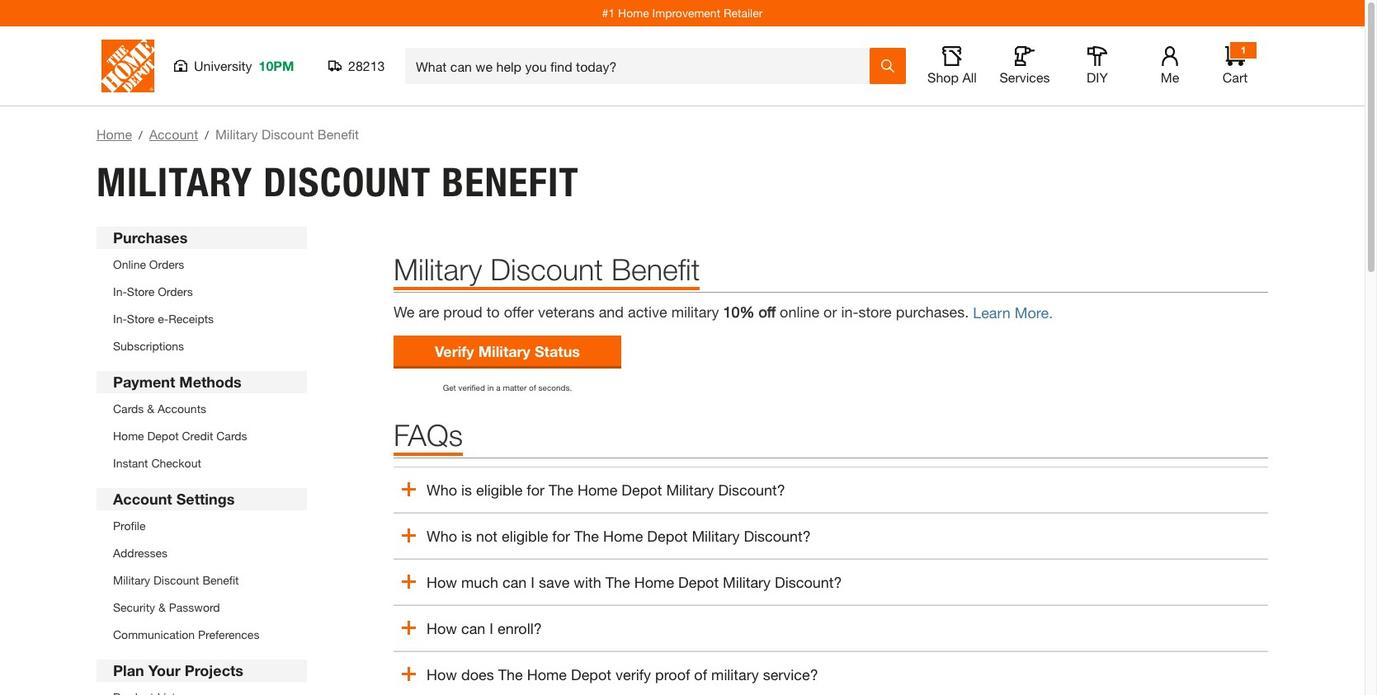 Task type: describe. For each thing, give the bounding box(es) containing it.
store
[[859, 303, 892, 321]]

the up with
[[574, 528, 599, 546]]

2 / from the left
[[205, 128, 209, 142]]

account settings
[[113, 490, 235, 508]]

cart 1
[[1223, 44, 1248, 85]]

is for eligible
[[461, 481, 472, 500]]

instant checkout
[[113, 456, 201, 470]]

more.
[[1015, 304, 1053, 322]]

of inside how does the home depot verify proof of military service? dropdown button
[[694, 666, 707, 684]]

i inside dropdown button
[[490, 620, 493, 638]]

10%
[[723, 303, 755, 321]]

home / account / military discount benefit
[[97, 126, 359, 142]]

i inside dropdown button
[[531, 574, 535, 592]]

profile link
[[113, 519, 146, 533]]

enroll?
[[498, 620, 542, 638]]

and
[[599, 303, 624, 321]]

1 vertical spatial account
[[113, 490, 172, 508]]

services
[[1000, 69, 1050, 85]]

verified
[[458, 383, 485, 393]]

10pm
[[259, 58, 294, 73]]

how for how can i enroll?
[[427, 620, 457, 638]]

all
[[963, 69, 977, 85]]

online orders
[[113, 257, 184, 271]]

2 vertical spatial military discount benefit
[[113, 574, 239, 588]]

to
[[487, 303, 500, 321]]

me button
[[1144, 46, 1197, 86]]

proud
[[443, 303, 482, 321]]

is for not
[[461, 528, 472, 546]]

profile
[[113, 519, 146, 533]]

depot inside who is eligible for the home depot military discount? dropdown button
[[622, 481, 662, 500]]

online
[[113, 257, 146, 271]]

status
[[535, 342, 580, 360]]

military discount benefit link
[[113, 574, 239, 588]]

veterans
[[538, 303, 595, 321]]

home right #1
[[618, 6, 649, 20]]

plan your projects
[[113, 662, 243, 680]]

store for orders
[[127, 285, 155, 299]]

how much can i save with the home depot military discount? button
[[394, 560, 1268, 606]]

who is eligible for the home depot military discount? button
[[394, 467, 1268, 514]]

learn
[[973, 304, 1011, 322]]

improvement
[[652, 6, 720, 20]]

checkout
[[151, 456, 201, 470]]

password
[[169, 601, 220, 615]]

proof
[[655, 666, 690, 684]]

account link
[[149, 126, 198, 142]]

retailer
[[724, 6, 763, 20]]

1 vertical spatial orders
[[158, 285, 193, 299]]

with
[[574, 574, 601, 592]]

cards & accounts link
[[113, 402, 206, 416]]

in-
[[841, 303, 859, 321]]

e-
[[158, 312, 168, 326]]

store for e-
[[127, 312, 155, 326]]

much
[[461, 574, 498, 592]]

military inside dropdown button
[[723, 574, 771, 592]]

instant checkout link
[[113, 456, 201, 470]]

communication preferences
[[113, 628, 259, 642]]

how does the home depot verify proof of military service? button
[[394, 652, 1268, 696]]

receipts
[[168, 312, 214, 326]]

how can i enroll?
[[427, 620, 542, 638]]

university 10pm
[[194, 58, 294, 73]]

home link
[[97, 126, 132, 142]]

accounts
[[158, 402, 206, 416]]

security & password
[[113, 601, 220, 615]]

0 vertical spatial for
[[527, 481, 545, 500]]

communication
[[113, 628, 195, 642]]

purchases
[[113, 229, 188, 247]]

can inside dropdown button
[[461, 620, 485, 638]]

how does the home depot verify proof of military service?
[[427, 666, 818, 684]]

shop all
[[928, 69, 977, 85]]

home up who is not eligible for the home depot military discount?
[[578, 481, 618, 500]]

home up how much can i save with the home depot military discount?
[[603, 528, 643, 546]]

how much can i save with the home depot military discount?
[[427, 574, 842, 592]]

we are proud to offer veterans and active military 10% off online or in-store purchases. learn more.
[[394, 303, 1053, 322]]

28213
[[348, 58, 385, 73]]

shop
[[928, 69, 959, 85]]

1 vertical spatial military discount benefit
[[394, 252, 700, 287]]

services button
[[999, 46, 1051, 86]]

home left account link
[[97, 126, 132, 142]]

learn more. button
[[969, 304, 1053, 324]]

active
[[628, 303, 667, 321]]

#1 home improvement retailer
[[602, 6, 763, 20]]

the right does
[[498, 666, 523, 684]]

in-store e-receipts
[[113, 312, 214, 326]]



Task type: locate. For each thing, give the bounding box(es) containing it.
0 vertical spatial eligible
[[476, 481, 523, 500]]

home down 'enroll?'
[[527, 666, 567, 684]]

2 is from the top
[[461, 528, 472, 546]]

who left not at the left of the page
[[427, 528, 457, 546]]

discount?
[[718, 481, 785, 500], [744, 528, 811, 546], [775, 574, 842, 592]]

0 horizontal spatial can
[[461, 620, 485, 638]]

0 vertical spatial military
[[671, 303, 719, 321]]

of
[[529, 383, 536, 393], [694, 666, 707, 684]]

credit
[[182, 429, 213, 443]]

of right matter
[[529, 383, 536, 393]]

service?
[[763, 666, 818, 684]]

& down payment
[[147, 402, 154, 416]]

/ right home link
[[139, 128, 142, 142]]

in- for in-store e-receipts
[[113, 312, 127, 326]]

how for how does the home depot verify proof of military service?
[[427, 666, 457, 684]]

the up who is not eligible for the home depot military discount?
[[549, 481, 574, 500]]

depot inside the who is not eligible for the home depot military discount? dropdown button
[[647, 528, 688, 546]]

military for of
[[711, 666, 759, 684]]

1 vertical spatial military
[[711, 666, 759, 684]]

i left save
[[531, 574, 535, 592]]

military left 10%
[[671, 303, 719, 321]]

settings
[[176, 490, 235, 508]]

0 horizontal spatial cards
[[113, 402, 144, 416]]

store left e-
[[127, 312, 155, 326]]

0 vertical spatial in-
[[113, 285, 127, 299]]

home inside dropdown button
[[634, 574, 674, 592]]

how inside dropdown button
[[427, 574, 457, 592]]

cart
[[1223, 69, 1248, 85]]

offer
[[504, 303, 534, 321]]

discount? inside the who is not eligible for the home depot military discount? dropdown button
[[744, 528, 811, 546]]

in- down online
[[113, 285, 127, 299]]

0 vertical spatial who
[[427, 481, 457, 500]]

1 vertical spatial cards
[[216, 429, 247, 443]]

or
[[824, 303, 837, 321]]

1 vertical spatial store
[[127, 312, 155, 326]]

verify
[[616, 666, 651, 684]]

i left 'enroll?'
[[490, 620, 493, 638]]

home down who is not eligible for the home depot military discount?
[[634, 574, 674, 592]]

can right much
[[503, 574, 527, 592]]

matter
[[503, 383, 527, 393]]

how left does
[[427, 666, 457, 684]]

faqs
[[394, 418, 463, 453]]

eligible
[[476, 481, 523, 500], [502, 528, 548, 546]]

store down online orders link
[[127, 285, 155, 299]]

account up profile
[[113, 490, 172, 508]]

can left 'enroll?'
[[461, 620, 485, 638]]

payment methods
[[113, 373, 242, 391]]

1 is from the top
[[461, 481, 472, 500]]

0 horizontal spatial i
[[490, 620, 493, 638]]

3 how from the top
[[427, 666, 457, 684]]

projects
[[185, 662, 243, 680]]

is
[[461, 481, 472, 500], [461, 528, 472, 546]]

how left 'enroll?'
[[427, 620, 457, 638]]

2 vertical spatial how
[[427, 666, 457, 684]]

1 who from the top
[[427, 481, 457, 500]]

0 vertical spatial military discount benefit
[[97, 158, 579, 206]]

store
[[127, 285, 155, 299], [127, 312, 155, 326]]

in- up subscriptions
[[113, 312, 127, 326]]

in-store orders
[[113, 285, 193, 299]]

who is eligible for the home depot military discount?
[[427, 481, 785, 500]]

0 vertical spatial cards
[[113, 402, 144, 416]]

diy button
[[1071, 46, 1124, 86]]

cards right credit
[[216, 429, 247, 443]]

depot
[[147, 429, 179, 443], [622, 481, 662, 500], [647, 528, 688, 546], [678, 574, 719, 592], [571, 666, 612, 684]]

who is not eligible for the home depot military discount? button
[[394, 514, 1268, 560]]

1 horizontal spatial i
[[531, 574, 535, 592]]

1 how from the top
[[427, 574, 457, 592]]

1 vertical spatial is
[[461, 528, 472, 546]]

the inside dropdown button
[[605, 574, 630, 592]]

depot inside how much can i save with the home depot military discount? dropdown button
[[678, 574, 719, 592]]

2 in- from the top
[[113, 312, 127, 326]]

2 vertical spatial discount?
[[775, 574, 842, 592]]

military
[[671, 303, 719, 321], [711, 666, 759, 684]]

seconds.
[[539, 383, 572, 393]]

& for security
[[158, 601, 166, 615]]

0 vertical spatial &
[[147, 402, 154, 416]]

0 vertical spatial of
[[529, 383, 536, 393]]

discount? inside who is eligible for the home depot military discount? dropdown button
[[718, 481, 785, 500]]

1 vertical spatial i
[[490, 620, 493, 638]]

addresses link
[[113, 546, 168, 560]]

verify military status
[[435, 342, 580, 360]]

0 vertical spatial can
[[503, 574, 527, 592]]

#1
[[602, 6, 615, 20]]

0 vertical spatial i
[[531, 574, 535, 592]]

1 in- from the top
[[113, 285, 127, 299]]

subscriptions link
[[113, 339, 184, 353]]

who is not eligible for the home depot military discount?
[[427, 528, 811, 546]]

& right security
[[158, 601, 166, 615]]

1 store from the top
[[127, 285, 155, 299]]

0 vertical spatial discount?
[[718, 481, 785, 500]]

1 horizontal spatial for
[[552, 528, 570, 546]]

instant
[[113, 456, 148, 470]]

home
[[618, 6, 649, 20], [97, 126, 132, 142], [113, 429, 144, 443], [578, 481, 618, 500], [603, 528, 643, 546], [634, 574, 674, 592], [527, 666, 567, 684]]

2 who from the top
[[427, 528, 457, 546]]

0 vertical spatial orders
[[149, 257, 184, 271]]

preferences
[[198, 628, 259, 642]]

communication preferences link
[[113, 628, 259, 642]]

1 vertical spatial eligible
[[502, 528, 548, 546]]

0 horizontal spatial &
[[147, 402, 154, 416]]

0 horizontal spatial /
[[139, 128, 142, 142]]

security
[[113, 601, 155, 615]]

who for who is not eligible for the home depot military discount?
[[427, 528, 457, 546]]

orders up in-store orders
[[149, 257, 184, 271]]

0 vertical spatial account
[[149, 126, 198, 142]]

does
[[461, 666, 494, 684]]

military for active
[[671, 303, 719, 321]]

get verified in a matter of seconds.
[[443, 383, 572, 393]]

online
[[780, 303, 820, 321]]

how left much
[[427, 574, 457, 592]]

shop all button
[[926, 46, 979, 86]]

cards down payment
[[113, 402, 144, 416]]

online orders link
[[113, 257, 184, 271]]

of right proof
[[694, 666, 707, 684]]

2 store from the top
[[127, 312, 155, 326]]

save
[[539, 574, 570, 592]]

security & password link
[[113, 601, 220, 615]]

the home depot logo image
[[102, 40, 154, 92]]

who for who is eligible for the home depot military discount?
[[427, 481, 457, 500]]

is left not at the left of the page
[[461, 528, 472, 546]]

home depot credit cards link
[[113, 429, 247, 443]]

What can we help you find today? search field
[[416, 49, 869, 83]]

1 vertical spatial for
[[552, 528, 570, 546]]

military left service?
[[711, 666, 759, 684]]

0 horizontal spatial for
[[527, 481, 545, 500]]

for
[[527, 481, 545, 500], [552, 528, 570, 546]]

can inside dropdown button
[[503, 574, 527, 592]]

who down the faqs
[[427, 481, 457, 500]]

eligible right not at the left of the page
[[502, 528, 548, 546]]

in
[[487, 383, 494, 393]]

plan
[[113, 662, 144, 680]]

0 vertical spatial is
[[461, 481, 472, 500]]

1 vertical spatial discount?
[[744, 528, 811, 546]]

we
[[394, 303, 415, 321]]

who
[[427, 481, 457, 500], [427, 528, 457, 546]]

military inside we are proud to offer veterans and active military 10% off online or in-store purchases. learn more.
[[671, 303, 719, 321]]

methods
[[179, 373, 242, 391]]

not
[[476, 528, 498, 546]]

in-store e-receipts link
[[113, 312, 214, 326]]

in-
[[113, 285, 127, 299], [113, 312, 127, 326]]

1 vertical spatial &
[[158, 601, 166, 615]]

addresses
[[113, 546, 168, 560]]

1 vertical spatial can
[[461, 620, 485, 638]]

the right with
[[605, 574, 630, 592]]

can
[[503, 574, 527, 592], [461, 620, 485, 638]]

1 vertical spatial of
[[694, 666, 707, 684]]

how for how much can i save with the home depot military discount?
[[427, 574, 457, 592]]

1 horizontal spatial /
[[205, 128, 209, 142]]

& for cards
[[147, 402, 154, 416]]

/ right account link
[[205, 128, 209, 142]]

0 vertical spatial how
[[427, 574, 457, 592]]

home up instant
[[113, 429, 144, 443]]

a
[[496, 383, 501, 393]]

28213 button
[[328, 58, 385, 74]]

in-store orders link
[[113, 285, 193, 299]]

military discount benefit
[[97, 158, 579, 206], [394, 252, 700, 287], [113, 574, 239, 588]]

orders up in-store e-receipts
[[158, 285, 193, 299]]

1 horizontal spatial can
[[503, 574, 527, 592]]

purchases.
[[896, 303, 969, 321]]

1 horizontal spatial cards
[[216, 429, 247, 443]]

diy
[[1087, 69, 1108, 85]]

cards
[[113, 402, 144, 416], [216, 429, 247, 443]]

1 / from the left
[[139, 128, 142, 142]]

orders
[[149, 257, 184, 271], [158, 285, 193, 299]]

0 vertical spatial store
[[127, 285, 155, 299]]

in- for in-store orders
[[113, 285, 127, 299]]

account
[[149, 126, 198, 142], [113, 490, 172, 508]]

account right home link
[[149, 126, 198, 142]]

0 horizontal spatial of
[[529, 383, 536, 393]]

2 how from the top
[[427, 620, 457, 638]]

depot inside how does the home depot verify proof of military service? dropdown button
[[571, 666, 612, 684]]

is down the faqs
[[461, 481, 472, 500]]

1 vertical spatial who
[[427, 528, 457, 546]]

your
[[148, 662, 180, 680]]

cards & accounts
[[113, 402, 206, 416]]

home depot credit cards
[[113, 429, 247, 443]]

are
[[419, 303, 439, 321]]

1 horizontal spatial &
[[158, 601, 166, 615]]

1 horizontal spatial of
[[694, 666, 707, 684]]

subscriptions
[[113, 339, 184, 353]]

1 vertical spatial how
[[427, 620, 457, 638]]

eligible up not at the left of the page
[[476, 481, 523, 500]]

discount? inside how much can i save with the home depot military discount? dropdown button
[[775, 574, 842, 592]]

how can i enroll? button
[[394, 606, 1268, 652]]

1 vertical spatial in-
[[113, 312, 127, 326]]

military inside how does the home depot verify proof of military service? dropdown button
[[711, 666, 759, 684]]



Task type: vqa. For each thing, say whether or not it's contained in the screenshot.
drawer close ICON
no



